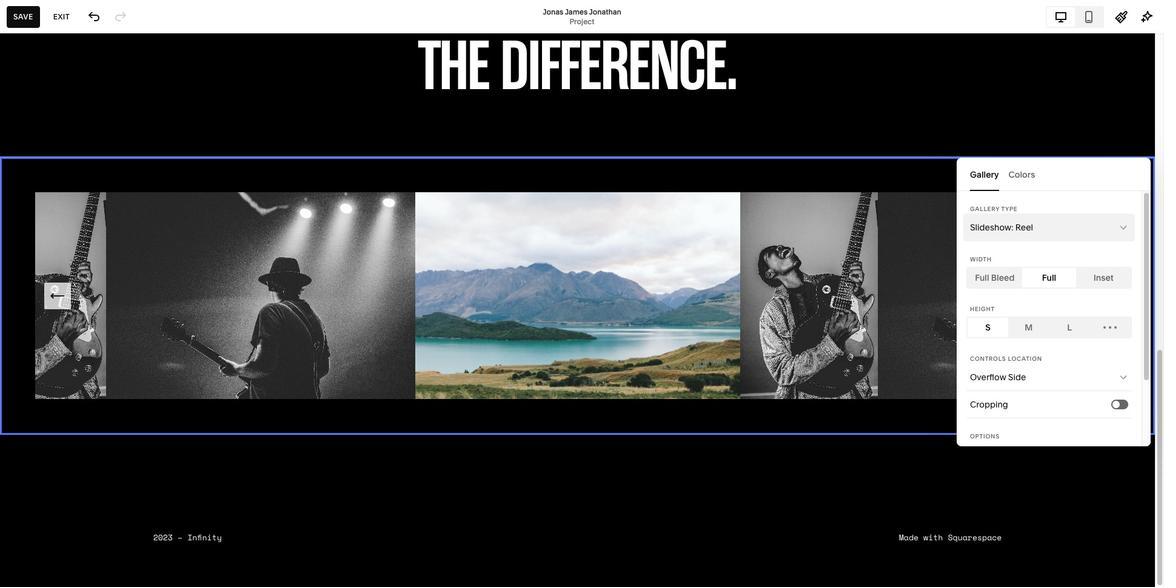 Task type: locate. For each thing, give the bounding box(es) containing it.
colors
[[1009, 169, 1036, 180]]

exit button
[[47, 6, 77, 28]]

overflow side button
[[964, 363, 1135, 391]]

chevron small down light icon image for side
[[1119, 372, 1129, 382]]

gallery up slideshow:
[[970, 206, 1000, 212]]

chevron small down light icon image inside slideshow: reel 'popup button'
[[1119, 223, 1129, 232]]

chevron small down light icon image up cropping option
[[1119, 372, 1129, 382]]

grid grid
[[0, 82, 240, 577]]

1 chevron small down light icon image from the top
[[1119, 223, 1129, 232]]

overflow side
[[970, 372, 1026, 383]]

full bleed button
[[968, 268, 1022, 288]]

website
[[23, 22, 57, 31]]

0 horizontal spatial full
[[975, 272, 990, 283]]

chevron small down light icon image
[[1119, 223, 1129, 232], [1119, 372, 1129, 382]]

full button
[[1022, 268, 1077, 288]]

full for full bleed
[[975, 272, 990, 283]]

full down width
[[975, 272, 990, 283]]

save button
[[7, 6, 40, 28]]

m button
[[1009, 318, 1050, 337]]

1 vertical spatial chevron small down light icon image
[[1119, 372, 1129, 382]]

gallery type
[[970, 206, 1018, 212]]

james
[[565, 7, 588, 16]]

0 vertical spatial gallery
[[970, 169, 999, 180]]

1 full from the left
[[975, 272, 990, 283]]

2 chevron small down light icon image from the top
[[1119, 372, 1129, 382]]

l
[[1068, 322, 1072, 333]]

controls location
[[970, 355, 1043, 362]]

tab list
[[1048, 7, 1103, 26], [970, 158, 1138, 191], [968, 268, 1131, 288], [968, 318, 1131, 337]]

reel
[[1016, 222, 1034, 233]]

chevron small down light icon image inside overflow side dropdown button
[[1119, 372, 1129, 382]]

controls
[[970, 355, 1007, 362]]

1 vertical spatial gallery
[[970, 206, 1000, 212]]

2 full from the left
[[1043, 272, 1057, 283]]

type
[[1002, 206, 1018, 212]]

gallery button
[[970, 158, 999, 191]]

full
[[975, 272, 990, 283], [1043, 272, 1057, 283]]

full right bleed
[[1043, 272, 1057, 283]]

1 horizontal spatial full
[[1043, 272, 1057, 283]]

1 gallery from the top
[[970, 169, 999, 180]]

jonas
[[543, 7, 564, 16]]

gallery
[[970, 169, 999, 180], [970, 206, 1000, 212]]

0 vertical spatial chevron small down light icon image
[[1119, 223, 1129, 232]]

slideshow: reel button
[[964, 214, 1135, 241]]

2 gallery from the top
[[970, 206, 1000, 212]]

inset button
[[1077, 268, 1131, 288]]

gallery up gallery type
[[970, 169, 999, 180]]

save
[[13, 12, 33, 21]]

inset
[[1094, 272, 1114, 283]]

chevron small down light icon image up inset "button"
[[1119, 223, 1129, 232]]



Task type: describe. For each thing, give the bounding box(es) containing it.
jonathan
[[589, 7, 622, 16]]

overflow
[[970, 372, 1007, 383]]

icon image
[[1104, 321, 1117, 334]]

width
[[970, 256, 992, 263]]

colors button
[[1009, 158, 1036, 191]]

tab list containing full bleed
[[968, 268, 1131, 288]]

jonas james jonathan project
[[543, 7, 622, 26]]

chevron small down light icon image for reel
[[1119, 223, 1129, 232]]

bleed
[[992, 272, 1015, 283]]

m
[[1025, 322, 1033, 333]]

side
[[1009, 372, 1026, 383]]

slideshow: reel
[[970, 222, 1034, 233]]

s button
[[968, 318, 1009, 337]]

gallery for gallery
[[970, 169, 999, 180]]

s
[[986, 322, 991, 333]]

cropping
[[970, 399, 1009, 410]]

exit
[[53, 12, 70, 21]]

l button
[[1050, 318, 1090, 337]]

tab list containing gallery
[[970, 158, 1138, 191]]

gallery for gallery type
[[970, 206, 1000, 212]]

location
[[1008, 355, 1043, 362]]

full bleed
[[975, 272, 1015, 283]]

height
[[970, 306, 995, 312]]

website button
[[0, 13, 70, 40]]

Cropping checkbox
[[1113, 401, 1120, 408]]

options
[[970, 433, 1000, 440]]

full for full
[[1043, 272, 1057, 283]]

project
[[570, 17, 595, 26]]

slideshow:
[[970, 222, 1014, 233]]

tab list containing s
[[968, 318, 1131, 337]]



Task type: vqa. For each thing, say whether or not it's contained in the screenshot.
will
no



